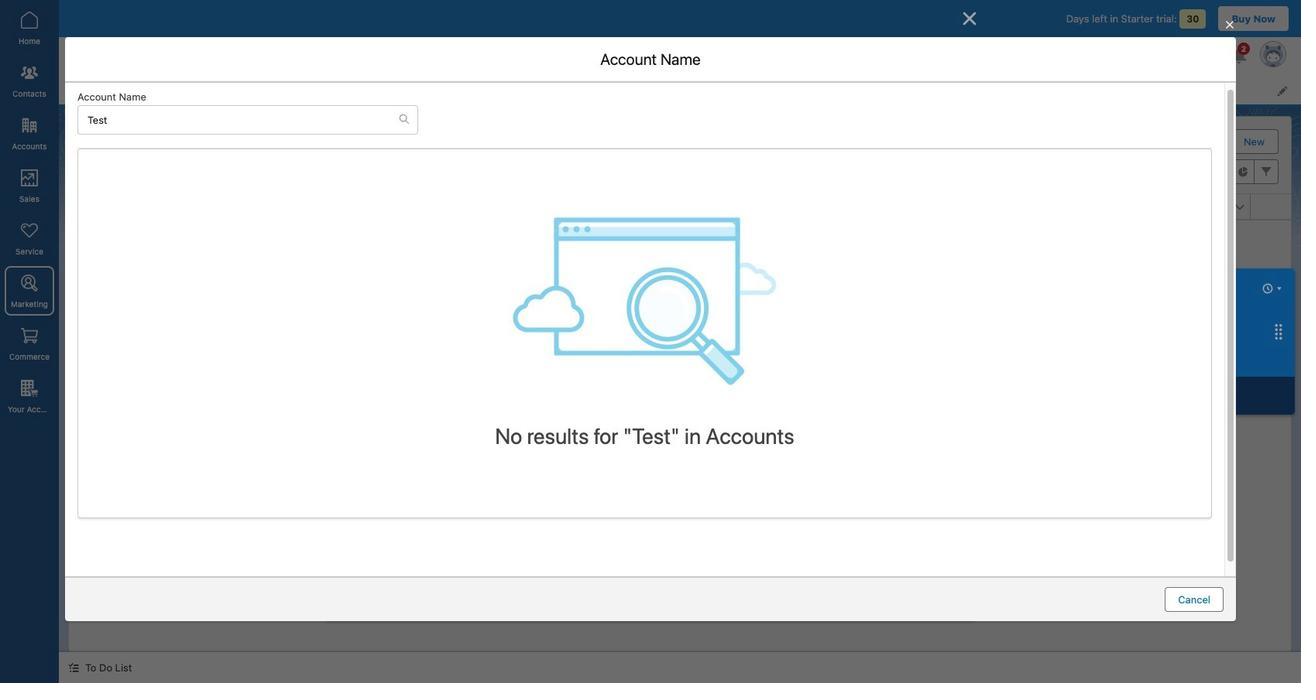 Task type: vqa. For each thing, say whether or not it's contained in the screenshot.
second Select an Option text box from the right
no



Task type: locate. For each thing, give the bounding box(es) containing it.
3 list item from the left
[[330, 76, 416, 105]]

2 list item from the left
[[239, 76, 330, 105]]

list
[[158, 76, 1301, 105]]

Search Accounts... text field
[[78, 106, 399, 134]]

inverse image
[[960, 9, 979, 28]]

None text field
[[358, 485, 932, 529]]

phone element
[[696, 194, 881, 220]]

status
[[566, 330, 794, 516]]

4 list item from the left
[[416, 76, 482, 105]]

item number image
[[69, 194, 115, 219]]

list item
[[158, 76, 239, 105], [239, 76, 330, 105], [330, 76, 416, 105], [416, 76, 482, 105]]

all contacts|contacts|list view element
[[68, 116, 1292, 653]]

text default image
[[68, 663, 79, 674]]

status inside all contacts|contacts|list view element
[[566, 330, 794, 516]]

item number element
[[69, 194, 115, 220]]

title element
[[510, 194, 705, 220]]

None text field
[[358, 386, 932, 411]]

action image
[[1251, 194, 1291, 219]]



Task type: describe. For each thing, give the bounding box(es) containing it.
contact owner alias element
[[1066, 194, 1260, 220]]

Search All Contacts list view. search field
[[911, 160, 1097, 184]]

action element
[[1251, 194, 1291, 220]]

Last Name text field
[[358, 271, 932, 296]]

text default image
[[399, 114, 410, 125]]

First Name text field
[[358, 228, 932, 253]]

1 list item from the left
[[158, 76, 239, 105]]



